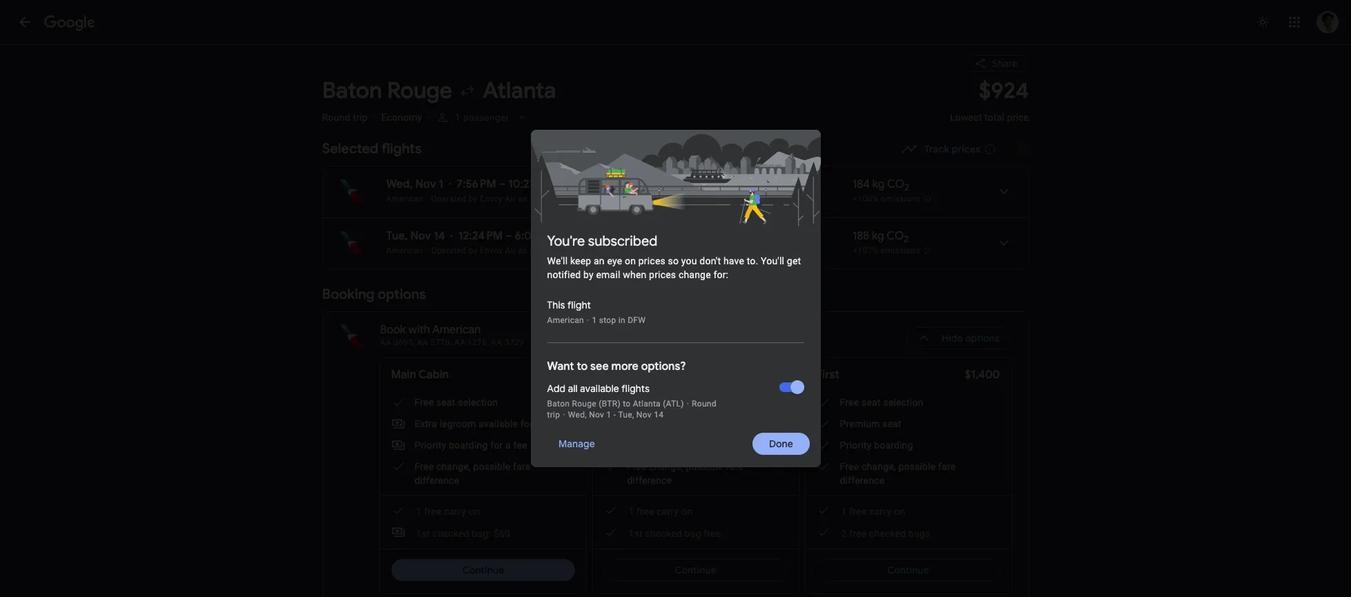 Task type: describe. For each thing, give the bounding box(es) containing it.
you're
[[547, 233, 585, 250]]

departing flight on wednesday, november 1. leaves baton rouge metropolitan airport at 7:56 pm on wednesday, november 1 and arrives at hartsfield-jackson atlanta international airport at 10:27 am on thursday, november 2. element
[[386, 177, 561, 191]]

hr inside 1 stop 2 hr 41 min dfw
[[726, 246, 734, 256]]

3 free seat selection from the left
[[840, 397, 924, 408]]

american down the this flight
[[547, 316, 584, 325]]

checked for bag:
[[433, 528, 470, 539]]

baton rouge
[[322, 77, 452, 105]]

you
[[682, 256, 697, 267]]

1276,
[[468, 338, 489, 347]]

$924 for $924
[[549, 368, 575, 382]]

fare for $924
[[513, 461, 531, 472]]

wed, for wed, nov 1 - tue, nov 14
[[568, 410, 587, 420]]

1 continue button from the left
[[391, 559, 575, 581]]

1 stop
[[719, 177, 748, 191]]

all
[[568, 383, 578, 395]]

free for main plus
[[637, 506, 654, 517]]

lowest
[[950, 112, 982, 123]]

2 vertical spatial dfw
[[628, 316, 646, 325]]

free down priority boarding for a fee at left
[[415, 461, 434, 472]]

we'll
[[547, 256, 568, 267]]

change, for cabin
[[436, 461, 471, 472]]

selected
[[322, 140, 379, 157]]

envoy for 12:24 pm
[[480, 246, 503, 256]]

for:
[[714, 269, 729, 280]]

economy
[[381, 112, 422, 123]]

1 vertical spatial a
[[506, 440, 511, 451]]

price
[[1007, 112, 1029, 123]]

round inside the round trip
[[692, 399, 717, 409]]

12:24 pm – 6:02 pm
[[459, 229, 555, 243]]

free change, possible fare difference for plus
[[627, 461, 743, 486]]

don't
[[700, 256, 721, 267]]

free up wed, nov 1 - tue, nov 14
[[627, 397, 647, 408]]

2 inside 1 stop 2 hr 41 min dfw
[[719, 246, 724, 256]]

0 horizontal spatial to
[[577, 360, 588, 374]]

9
[[719, 194, 724, 204]]

premium
[[840, 418, 880, 430]]

keep
[[570, 256, 591, 267]]

6
[[592, 229, 598, 243]]

co for 184 kg co
[[887, 177, 905, 191]]

1 vertical spatial prices
[[639, 256, 666, 267]]

continue for main plus
[[675, 564, 717, 577]]

3 change, from the left
[[862, 461, 896, 472]]

 image for round trip
[[373, 112, 376, 123]]

difference for cabin
[[415, 475, 459, 486]]

seat for first
[[862, 397, 881, 408]]

1 inside 1 stop 2 hr 41 min dfw
[[719, 229, 723, 243]]

6:02 pm
[[515, 229, 555, 243]]

so
[[668, 256, 679, 267]]

to.
[[747, 256, 759, 267]]

0 horizontal spatial 14
[[434, 229, 445, 243]]

track prices
[[925, 143, 981, 155]]

done button
[[752, 427, 810, 461]]

Arrival time: 6:02 PM. text field
[[515, 229, 555, 243]]

hr for 6
[[601, 229, 611, 243]]

$60
[[494, 528, 510, 539]]

flight
[[568, 299, 591, 311]]

9 hr 36 min dfw
[[719, 194, 783, 204]]

$924 for $924 lowest total price
[[979, 77, 1029, 105]]

atl inside 6 hr 38 min atl – btr
[[592, 246, 607, 256]]

options?
[[641, 360, 686, 374]]

go back image
[[17, 14, 33, 30]]

fare for $1,092
[[726, 461, 743, 472]]

first checked bag costs 60 us dollars element
[[391, 526, 510, 541]]

+107% emissions
[[853, 246, 921, 256]]

10:27 am
[[508, 177, 554, 191]]

priority boarding for a fee
[[415, 440, 527, 451]]

plus
[[632, 368, 653, 382]]

change
[[679, 269, 711, 280]]

min inside 1 stop 2 hr 41 min dfw
[[748, 246, 763, 256]]

add all available flights
[[547, 383, 650, 395]]

0 vertical spatial fee
[[543, 418, 557, 430]]

american down tue, nov 14
[[386, 246, 423, 256]]

done
[[769, 438, 793, 450]]

-
[[614, 410, 616, 420]]

184
[[853, 177, 870, 191]]

(btr)
[[599, 399, 621, 409]]

you'll
[[761, 256, 785, 267]]

options for booking options
[[378, 286, 426, 303]]

1 horizontal spatial flights
[[622, 383, 650, 395]]

1 horizontal spatial 14
[[654, 410, 664, 420]]

1 left "-"
[[607, 410, 612, 420]]

2 1 stop flight. element from the top
[[719, 229, 748, 245]]

by for 7:56 pm
[[469, 194, 478, 204]]

1st checked bag free
[[629, 528, 721, 539]]

an
[[594, 256, 605, 267]]

on inside you're subscribed we'll keep an eye on prices so you don't have to. you'll get notified by email when prices change for:
[[625, 256, 636, 267]]

1 vertical spatial trip
[[547, 410, 560, 420]]

first checked bag is free element
[[604, 526, 721, 541]]

fare for $1,400
[[939, 461, 956, 472]]

1 left in
[[592, 316, 597, 325]]

41
[[736, 246, 746, 256]]

book
[[380, 323, 406, 337]]

6 hr 38 min atl – btr
[[592, 229, 647, 256]]

first
[[817, 368, 840, 382]]

3 carry- from the left
[[869, 506, 894, 517]]

$924 lowest total price
[[950, 77, 1029, 123]]

flights inside main content
[[381, 140, 422, 157]]

baton for baton rouge (btr) to atlanta (atl)
[[547, 399, 570, 409]]

air for 6:02 pm
[[505, 246, 516, 256]]

hr for 9
[[726, 194, 734, 204]]

free down the main cabin
[[415, 397, 434, 408]]

american down 6:02 pm
[[530, 246, 567, 256]]

extra legroom available for a fee
[[415, 418, 557, 430]]

+100% emissions
[[853, 194, 921, 204]]

get
[[787, 256, 801, 267]]

want to see more options?
[[547, 360, 686, 374]]

as for 6:02 pm
[[518, 246, 527, 256]]

4 aa from the left
[[491, 338, 502, 347]]

wed, nov 1 - tue, nov 14
[[568, 410, 664, 420]]

when
[[623, 269, 647, 280]]

priority for first
[[840, 440, 872, 451]]

btr inside '13 hr 31 min btr – atl'
[[592, 194, 607, 204]]

hr for 13
[[605, 177, 615, 191]]

dfw inside 1 stop 2 hr 41 min dfw
[[765, 246, 783, 256]]

Flight numbers AA 3695, AA 2778, AA 1276, AA 3729 text field
[[380, 338, 524, 347]]

operated by envoy air as american eagle for 6:02 pm
[[431, 246, 590, 256]]

bag:
[[472, 528, 491, 539]]

nov for wed, nov 1
[[415, 177, 436, 191]]

by inside you're subscribed we'll keep an eye on prices so you don't have to. you'll get notified by email when prices change for:
[[584, 269, 594, 280]]

1 horizontal spatial to
[[623, 399, 631, 409]]

email
[[596, 269, 621, 280]]

1 vertical spatial fee
[[513, 440, 527, 451]]

main for main cabin
[[391, 368, 416, 382]]

hide options button
[[907, 327, 1012, 349]]

continue button for main plus
[[604, 559, 788, 581]]

change, for plus
[[649, 461, 684, 472]]

$1,400
[[965, 368, 1000, 382]]

(atl)
[[663, 399, 684, 409]]

nov right "-"
[[637, 410, 652, 420]]

kg for 188
[[872, 229, 884, 243]]

rouge for baton rouge
[[387, 77, 452, 105]]

kg for 184
[[873, 177, 885, 191]]

12:24 pm
[[459, 229, 503, 243]]

free down extra legroom at the bottom of the page
[[627, 461, 647, 472]]

2 inside 184 kg co 2
[[905, 182, 910, 193]]

188 kg co 2
[[853, 229, 909, 245]]

dfw inside layover (1 of 1) is a 9 hr 36 min overnight layover at dallas/fort worth international airport in dallas. element
[[765, 194, 783, 204]]

36
[[736, 194, 746, 204]]

hide
[[942, 332, 963, 345]]

baton for baton rouge
[[322, 77, 382, 105]]

1 passenger
[[455, 112, 510, 123]]

passenger
[[463, 112, 510, 123]]

0 horizontal spatial for
[[490, 440, 503, 451]]

tue, nov 14
[[386, 229, 445, 243]]

free up premium
[[840, 397, 859, 408]]

1 up first checked bag is free element
[[629, 506, 634, 517]]

7:56 pm
[[457, 177, 496, 191]]

layover (1 of 1) is a 2 hr 41 min layover at dallas/fort worth international airport in dallas. element
[[719, 245, 846, 256]]

on for first
[[894, 506, 906, 517]]

main cabin
[[391, 368, 449, 382]]

continue button for first
[[817, 559, 1000, 581]]

stop for 1 stop
[[726, 177, 748, 191]]

main for main plus
[[604, 368, 629, 382]]

free left bags
[[850, 528, 867, 539]]

1 up 2 free checked bags
[[841, 506, 847, 517]]

cabin
[[419, 368, 449, 382]]

main plus
[[604, 368, 653, 382]]

main content containing baton rouge
[[322, 44, 1029, 597]]

notified
[[547, 269, 581, 280]]

manage
[[558, 438, 595, 450]]

188
[[853, 229, 870, 243]]

total duration 6 hr 38 min. element
[[592, 229, 719, 245]]

 image for baton rouge (btr) to atlanta (atl)
[[687, 399, 689, 409]]

1 continue from the left
[[462, 564, 504, 577]]

+1
[[554, 177, 561, 186]]

this flight
[[547, 299, 591, 311]]

1 horizontal spatial for
[[520, 418, 533, 430]]

you're subscribed we'll keep an eye on prices so you don't have to. you'll get notified by email when prices change for:
[[547, 233, 801, 280]]

legroom for main cabin
[[440, 418, 476, 430]]

1 up first checked bag costs 60 us dollars element
[[416, 506, 422, 517]]

atlanta inside main content
[[483, 77, 556, 105]]



Task type: locate. For each thing, give the bounding box(es) containing it.
seat
[[436, 397, 456, 408], [649, 397, 668, 408], [862, 397, 881, 408], [883, 418, 902, 430]]

carry- for plus
[[657, 506, 682, 517]]

1st
[[416, 528, 430, 539], [629, 528, 643, 539]]

0 horizontal spatial round trip
[[322, 112, 368, 123]]

1 horizontal spatial 1 free carry-on
[[629, 506, 693, 517]]

free for main cabin
[[424, 506, 442, 517]]

1 operated by envoy air as american eagle from the top
[[431, 194, 590, 204]]

air down 7:56 pm – 10:27 am +1
[[505, 194, 516, 204]]

3 continue from the left
[[887, 564, 929, 577]]

7:56 pm – 10:27 am +1
[[457, 177, 561, 191]]

0 vertical spatial wed,
[[386, 177, 413, 191]]

3 continue button from the left
[[817, 559, 1000, 581]]

1st left bag:
[[416, 528, 430, 539]]

2 vertical spatial prices
[[649, 269, 676, 280]]

1 vertical spatial operated
[[431, 246, 467, 256]]

2 free checked bags
[[841, 528, 931, 539]]

emissions for 184 kg co
[[881, 194, 921, 204]]

continue button
[[391, 559, 575, 581], [604, 559, 788, 581], [817, 559, 1000, 581]]

hr
[[605, 177, 615, 191], [726, 194, 734, 204], [601, 229, 611, 243], [726, 246, 734, 256]]

total duration 13 hr 31 min. element
[[592, 177, 719, 193]]

as
[[518, 194, 527, 204], [518, 246, 527, 256]]

aa down with
[[417, 338, 428, 347]]

1 stop in dfw
[[592, 316, 646, 325]]

boarding down extra legroom available for a fee
[[449, 440, 488, 451]]

free up first checked bag is free element
[[637, 506, 654, 517]]

continue down bag
[[675, 564, 717, 577]]

2 horizontal spatial continue
[[887, 564, 929, 577]]

1 vertical spatial round
[[692, 399, 717, 409]]

0 vertical spatial operated
[[431, 194, 467, 204]]

$924 inside $924 lowest total price
[[979, 77, 1029, 105]]

1 envoy from the top
[[480, 194, 503, 204]]

1 vertical spatial flights
[[622, 383, 650, 395]]

1 vertical spatial $924
[[549, 368, 575, 382]]

1 vertical spatial rouge
[[572, 399, 597, 409]]

2 legroom from the left
[[652, 418, 689, 430]]

bags
[[909, 528, 931, 539]]

stop up the 36
[[726, 177, 748, 191]]

1 inside the departing flight on wednesday, november 1. leaves baton rouge metropolitan airport at 7:56 pm on wednesday, november 1 and arrives at hartsfield-jackson atlanta international airport at 10:27 am on thursday, november 2. element
[[439, 177, 443, 191]]

btr
[[592, 194, 607, 204], [612, 246, 628, 256]]

free
[[424, 506, 442, 517], [637, 506, 654, 517], [850, 506, 867, 517], [704, 528, 721, 539], [850, 528, 867, 539]]

eagle for 6
[[569, 246, 590, 256]]

0 horizontal spatial main
[[391, 368, 416, 382]]

aa down book
[[380, 338, 391, 347]]

available up (btr)
[[580, 383, 619, 395]]

1 vertical spatial 14
[[654, 410, 664, 420]]

0 horizontal spatial continue button
[[391, 559, 575, 581]]

13
[[592, 177, 602, 191]]

for down extra legroom available for a fee
[[490, 440, 503, 451]]

change, down priority boarding
[[862, 461, 896, 472]]

dfw
[[765, 194, 783, 204], [765, 246, 783, 256], [628, 316, 646, 325]]

0 vertical spatial options
[[378, 286, 426, 303]]

emissions for 188 kg co
[[881, 246, 921, 256]]

list inside main content
[[323, 166, 1029, 269]]

stop for 1 stop 2 hr 41 min dfw
[[726, 229, 748, 243]]

1 horizontal spatial free change, possible fare difference
[[627, 461, 743, 486]]

hr inside '13 hr 31 min btr – atl'
[[605, 177, 615, 191]]

stop left in
[[599, 316, 616, 325]]

1 vertical spatial to
[[623, 399, 631, 409]]

1 selection from the left
[[458, 397, 498, 408]]

for
[[520, 418, 533, 430], [490, 440, 503, 451]]

2 envoy from the top
[[480, 246, 503, 256]]

1 free seat selection from the left
[[415, 397, 498, 408]]

1 free carry-on up first checked bag is free element
[[629, 506, 693, 517]]

wed, down 'selected flights'
[[386, 177, 413, 191]]

0 vertical spatial a
[[536, 418, 541, 430]]

atl down 6
[[592, 246, 607, 256]]

envoy down 7:56 pm
[[480, 194, 503, 204]]

have
[[724, 256, 745, 267]]

american down wed, nov 1
[[386, 194, 423, 204]]

1 horizontal spatial 1st
[[629, 528, 643, 539]]

2 horizontal spatial 1 free carry-on
[[841, 506, 906, 517]]

1 as from the top
[[518, 194, 527, 204]]

2 free change, possible fare difference from the left
[[627, 461, 743, 486]]

hr left 31
[[605, 177, 615, 191]]

this
[[547, 299, 565, 311]]

1st inside first checked bag is free element
[[629, 528, 643, 539]]

0 vertical spatial as
[[518, 194, 527, 204]]

0 horizontal spatial wed,
[[386, 177, 413, 191]]

2 horizontal spatial carry-
[[869, 506, 894, 517]]

seat down cabin
[[436, 397, 456, 408]]

924 us dollars element
[[979, 77, 1029, 105]]

1 possible from the left
[[473, 461, 511, 472]]

1 1 stop flight. element from the top
[[719, 177, 748, 193]]

184 kg co 2
[[853, 177, 910, 193]]

1st for 1st checked bag: $60
[[416, 528, 430, 539]]

round
[[322, 112, 350, 123], [692, 399, 717, 409]]

0 horizontal spatial free change, possible fare difference
[[415, 461, 531, 486]]

eagle for 13
[[569, 194, 590, 204]]

learn more about tracked prices image
[[984, 143, 996, 155]]

0 horizontal spatial 1st
[[416, 528, 430, 539]]

1 vertical spatial 1 stop flight. element
[[719, 229, 748, 245]]

legroom down (atl)
[[652, 418, 689, 430]]

+107%
[[853, 246, 879, 256]]

free up first checked bag costs 60 us dollars element
[[424, 506, 442, 517]]

co for 188 kg co
[[887, 229, 904, 243]]

on up 2 free checked bags
[[894, 506, 906, 517]]

1 1 free carry-on from the left
[[416, 506, 480, 517]]

checked left bag:
[[433, 528, 470, 539]]

kg
[[873, 177, 885, 191], [872, 229, 884, 243]]

free change, possible fare difference down priority boarding for a fee at left
[[415, 461, 531, 486]]

1 vertical spatial by
[[469, 246, 478, 256]]

1 legroom from the left
[[440, 418, 476, 430]]

0 vertical spatial dfw
[[765, 194, 783, 204]]

operated for wed, nov 1
[[431, 194, 467, 204]]

1 horizontal spatial difference
[[627, 475, 672, 486]]

0 vertical spatial rouge
[[387, 77, 452, 105]]

to left see
[[577, 360, 588, 374]]

 image left the 12:24 pm
[[451, 229, 453, 243]]

2 horizontal spatial difference
[[840, 475, 885, 486]]

none text field containing $924
[[950, 77, 1029, 135]]

premium seat
[[840, 418, 902, 430]]

round trip inside main content
[[322, 112, 368, 123]]

 image inside the departing flight on wednesday, november 1. leaves baton rouge metropolitan airport at 7:56 pm on wednesday, november 1 and arrives at hartsfield-jackson atlanta international airport at 10:27 am on thursday, november 2. element
[[449, 177, 451, 191]]

 image
[[373, 112, 376, 123], [449, 177, 451, 191], [451, 229, 453, 243], [687, 399, 689, 409]]

–
[[499, 177, 506, 191], [607, 194, 613, 204], [506, 229, 512, 243], [607, 246, 612, 256]]

1 horizontal spatial atl
[[613, 194, 628, 204]]

3 free change, possible fare difference from the left
[[840, 461, 956, 486]]

options right hide
[[966, 332, 1000, 345]]

change, down priority boarding for a fee at left
[[436, 461, 471, 472]]

list containing wed, nov 1
[[323, 166, 1029, 269]]

eagle left 'an'
[[569, 246, 590, 256]]

14
[[434, 229, 445, 243], [654, 410, 664, 420]]

baton down add
[[547, 399, 570, 409]]

free
[[415, 397, 434, 408], [627, 397, 647, 408], [840, 397, 859, 408], [415, 461, 434, 472], [627, 461, 647, 472], [840, 461, 859, 472]]

2 emissions from the top
[[881, 246, 921, 256]]

list
[[323, 166, 1029, 269]]

wed, for wed, nov 1
[[386, 177, 413, 191]]

1 free carry-on up first checked bag costs 60 us dollars element
[[416, 506, 480, 517]]

operated for tue, nov 14
[[431, 246, 467, 256]]

1 vertical spatial round trip
[[547, 399, 717, 420]]

3729
[[505, 338, 524, 347]]

2 inside 188 kg co 2
[[904, 234, 909, 245]]

2 horizontal spatial free change, possible fare difference
[[840, 461, 956, 486]]

2 boarding from the left
[[874, 440, 913, 451]]

min inside 6 hr 38 min atl – btr
[[628, 229, 647, 243]]

Baton Rouge to Atlanta and back text field
[[322, 77, 934, 105]]

kg inside 184 kg co 2
[[873, 177, 885, 191]]

possible down extra legroom at the bottom of the page
[[686, 461, 723, 472]]

Departure time: 12:24 PM. text field
[[459, 229, 503, 243]]

kg up +107% emissions
[[872, 229, 884, 243]]

by down the departing flight on wednesday, november 1. leaves baton rouge metropolitan airport at 7:56 pm on wednesday, november 1 and arrives at hartsfield-jackson atlanta international airport at 10:27 am on thursday, november 2. element
[[469, 194, 478, 204]]

2 as from the top
[[518, 246, 527, 256]]

$924 up add
[[549, 368, 575, 382]]

min inside '13 hr 31 min btr – atl'
[[630, 177, 649, 191]]

1 priority from the left
[[415, 440, 446, 451]]

0 horizontal spatial options
[[378, 286, 426, 303]]

as down 10:27 am
[[518, 194, 527, 204]]

possible down priority boarding
[[899, 461, 936, 472]]

 image for tue, nov 14
[[451, 229, 453, 243]]

1 stop 2 hr 41 min dfw
[[719, 229, 783, 256]]

main
[[391, 368, 416, 382], [604, 368, 629, 382]]

2 horizontal spatial possible
[[899, 461, 936, 472]]

co up +100% emissions
[[887, 177, 905, 191]]

rouge down all
[[572, 399, 597, 409]]

1 horizontal spatial fare
[[726, 461, 743, 472]]

1 stop flight. element
[[719, 177, 748, 193], [719, 229, 748, 245]]

selection for plus
[[671, 397, 711, 408]]

2 checked from the left
[[645, 528, 682, 539]]

1 horizontal spatial round
[[692, 399, 717, 409]]

2 vertical spatial by
[[584, 269, 594, 280]]

0 horizontal spatial difference
[[415, 475, 459, 486]]

– inside '13 hr 31 min btr – atl'
[[607, 194, 613, 204]]

1 free carry-on for cabin
[[416, 506, 480, 517]]

1 eagle from the top
[[569, 194, 590, 204]]

1 emissions from the top
[[881, 194, 921, 204]]

difference
[[415, 475, 459, 486], [627, 475, 672, 486], [840, 475, 885, 486]]

1 vertical spatial emissions
[[881, 246, 921, 256]]

selection for cabin
[[458, 397, 498, 408]]

free seat selection up premium seat
[[840, 397, 924, 408]]

1 horizontal spatial main
[[604, 368, 629, 382]]

carry- up first checked bag costs 60 us dollars element
[[444, 506, 469, 517]]

1 horizontal spatial $924
[[979, 77, 1029, 105]]

3695,
[[394, 338, 415, 347]]

0 horizontal spatial atlanta
[[483, 77, 556, 105]]

1 vertical spatial dfw
[[765, 246, 783, 256]]

1 vertical spatial operated by envoy air as american eagle
[[431, 246, 590, 256]]

31
[[618, 177, 628, 191]]

3 aa from the left
[[454, 338, 465, 347]]

seat for main plus
[[649, 397, 668, 408]]

min for 31
[[630, 177, 649, 191]]

american inside 'book with american aa 3695, aa 2778, aa 1276, aa 3729'
[[432, 323, 481, 337]]

tue,
[[386, 229, 408, 243], [618, 410, 634, 420]]

free seat selection
[[415, 397, 498, 408], [627, 397, 711, 408], [840, 397, 924, 408]]

1 inside "1 stop flight." element
[[719, 177, 723, 191]]

change,
[[436, 461, 471, 472], [649, 461, 684, 472], [862, 461, 896, 472]]

eagle
[[569, 194, 590, 204], [569, 246, 590, 256]]

2 carry- from the left
[[657, 506, 682, 517]]

14 down (atl)
[[654, 410, 664, 420]]

1 change, from the left
[[436, 461, 471, 472]]

prices left learn more about tracked prices image
[[952, 143, 981, 155]]

2 horizontal spatial selection
[[883, 397, 924, 408]]

nov for wed, nov 1 - tue, nov 14
[[589, 410, 604, 420]]

$924 down share
[[979, 77, 1029, 105]]

boarding
[[449, 440, 488, 451], [874, 440, 913, 451]]

0 horizontal spatial possible
[[473, 461, 511, 472]]

2 1st from the left
[[629, 528, 643, 539]]

0 horizontal spatial a
[[506, 440, 511, 451]]

eye
[[607, 256, 622, 267]]

0 vertical spatial emissions
[[881, 194, 921, 204]]

boarding for main cabin
[[449, 440, 488, 451]]

1 checked from the left
[[433, 528, 470, 539]]

seat up premium seat
[[862, 397, 881, 408]]

stop
[[726, 177, 748, 191], [726, 229, 748, 243], [599, 316, 616, 325]]

None text field
[[950, 77, 1029, 135]]

atlanta up passenger
[[483, 77, 556, 105]]

0 horizontal spatial fare
[[513, 461, 531, 472]]

free right bag
[[704, 528, 721, 539]]

 image for wed, nov 1
[[449, 177, 451, 191]]

free change, possible fare difference down priority boarding
[[840, 461, 956, 486]]

2 eagle from the top
[[569, 246, 590, 256]]

dfw right in
[[628, 316, 646, 325]]

priority down extra legroom available for a fee
[[415, 440, 446, 451]]

prices inside main content
[[952, 143, 981, 155]]

1 inside 1 passenger popup button
[[455, 112, 461, 123]]

available for flights
[[580, 383, 619, 395]]

0 horizontal spatial available
[[479, 418, 518, 430]]

for up priority boarding for a fee at left
[[520, 418, 533, 430]]

1 vertical spatial atlanta
[[633, 399, 661, 409]]

3 difference from the left
[[840, 475, 885, 486]]

atlanta up extra legroom at the bottom of the page
[[633, 399, 661, 409]]

on for main cabin
[[469, 506, 480, 517]]

1 stop flight. element up 41
[[719, 229, 748, 245]]

air for 10:27 am
[[505, 194, 516, 204]]

1 extra from the left
[[415, 418, 437, 430]]

rouge for baton rouge (btr) to atlanta (atl)
[[572, 399, 597, 409]]

0 horizontal spatial legroom
[[440, 418, 476, 430]]

by for 12:24 pm
[[469, 246, 478, 256]]

emissions down 184 kg co 2
[[881, 194, 921, 204]]

co inside 188 kg co 2
[[887, 229, 904, 243]]

rouge inside main content
[[387, 77, 452, 105]]

continue for first
[[887, 564, 929, 577]]

2 main from the left
[[604, 368, 629, 382]]

legroom
[[440, 418, 476, 430], [652, 418, 689, 430]]

hr right 6
[[601, 229, 611, 243]]

extra right "-"
[[627, 418, 650, 430]]

1st checked bag: $60
[[416, 528, 510, 539]]

available
[[580, 383, 619, 395], [479, 418, 518, 430]]

min for 38
[[628, 229, 647, 243]]

continue
[[462, 564, 504, 577], [675, 564, 717, 577], [887, 564, 929, 577]]

0 vertical spatial prices
[[952, 143, 981, 155]]

1 horizontal spatial tue,
[[618, 410, 634, 420]]

booking
[[322, 286, 375, 303]]

more
[[612, 360, 639, 374]]

1 left passenger
[[455, 112, 461, 123]]

14 left departure time: 12:24 pm. text box
[[434, 229, 445, 243]]

2 possible from the left
[[686, 461, 723, 472]]

2 aa from the left
[[417, 338, 428, 347]]

1 main from the left
[[391, 368, 416, 382]]

with
[[408, 323, 430, 337]]

1 difference from the left
[[415, 475, 459, 486]]

to
[[577, 360, 588, 374], [623, 399, 631, 409]]

2 continue from the left
[[675, 564, 717, 577]]

 image left 7:56 pm
[[449, 177, 451, 191]]

min
[[630, 177, 649, 191], [748, 194, 763, 204], [628, 229, 647, 243], [748, 246, 763, 256]]

air down 12:24 pm – 6:02 pm
[[505, 246, 516, 256]]

wed, nov 1
[[386, 177, 443, 191]]

checked for bag
[[645, 528, 682, 539]]

Departure time: 7:56 PM. text field
[[457, 177, 496, 191]]

wed, inside the departing flight on wednesday, november 1. leaves baton rouge metropolitan airport at 7:56 pm on wednesday, november 1 and arrives at hartsfield-jackson atlanta international airport at 10:27 am on thursday, november 2. element
[[386, 177, 413, 191]]

co
[[887, 177, 905, 191], [887, 229, 904, 243]]

3 1 free carry-on from the left
[[841, 506, 906, 517]]

2 change, from the left
[[649, 461, 684, 472]]

free down priority boarding
[[840, 461, 859, 472]]

2 free seat selection from the left
[[627, 397, 711, 408]]

operated
[[431, 194, 467, 204], [431, 246, 467, 256]]

available inside main content
[[479, 418, 518, 430]]

air
[[505, 194, 516, 204], [505, 246, 516, 256]]

rouge
[[387, 77, 452, 105], [572, 399, 597, 409]]

checked left bags
[[869, 528, 906, 539]]

0 vertical spatial 1 stop flight. element
[[719, 177, 748, 193]]

3 checked from the left
[[869, 528, 906, 539]]

nov for tue, nov 14
[[410, 229, 431, 243]]

prices left so
[[639, 256, 666, 267]]

2 kg from the top
[[872, 229, 884, 243]]

operated down return flight on tuesday, november 14. leaves hartsfield-jackson atlanta international airport at 12:24 pm on tuesday, november 14 and arrives at baton rouge metropolitan airport at 6:02 pm on tuesday, november 14. element
[[431, 246, 467, 256]]

extra for plus
[[627, 418, 650, 430]]

tue, inside main content
[[386, 229, 408, 243]]

2 operated by envoy air as american eagle from the top
[[431, 246, 590, 256]]

free change, possible fare difference
[[415, 461, 531, 486], [627, 461, 743, 486], [840, 461, 956, 486]]

btr inside 6 hr 38 min atl – btr
[[612, 246, 628, 256]]

operated by envoy air as american eagle down 7:56 pm – 10:27 am +1
[[431, 194, 590, 204]]

2 selection from the left
[[671, 397, 711, 408]]

1 passenger button
[[430, 105, 534, 130]]

aa
[[380, 338, 391, 347], [417, 338, 428, 347], [454, 338, 465, 347], [491, 338, 502, 347]]

trip
[[353, 112, 368, 123], [547, 410, 560, 420]]

0 vertical spatial stop
[[726, 177, 748, 191]]

as for 10:27 am
[[518, 194, 527, 204]]

1 vertical spatial wed,
[[568, 410, 587, 420]]

1 1st from the left
[[416, 528, 430, 539]]

1 horizontal spatial checked
[[645, 528, 682, 539]]

bag
[[685, 528, 701, 539]]

share
[[992, 57, 1018, 70]]

legroom for main plus
[[652, 418, 689, 430]]

1 free change, possible fare difference from the left
[[415, 461, 531, 486]]

1 aa from the left
[[380, 338, 391, 347]]

1 horizontal spatial a
[[536, 418, 541, 430]]

0 horizontal spatial checked
[[433, 528, 470, 539]]

btr down "13"
[[592, 194, 607, 204]]

free seat selection for cabin
[[415, 397, 498, 408]]

3 selection from the left
[[883, 397, 924, 408]]

to up wed, nov 1 - tue, nov 14
[[623, 399, 631, 409]]

by down keep
[[584, 269, 594, 280]]

1 free carry-on for plus
[[629, 506, 693, 517]]

american up aa 3695, aa 2778, aa 1276, aa 3729 text box
[[432, 323, 481, 337]]

1 horizontal spatial possible
[[686, 461, 723, 472]]

1 horizontal spatial trip
[[547, 410, 560, 420]]

flights down economy
[[381, 140, 422, 157]]

0 horizontal spatial change,
[[436, 461, 471, 472]]

extra down the main cabin
[[415, 418, 437, 430]]

priority for main cabin
[[415, 440, 446, 451]]

share button
[[966, 55, 1029, 72]]

subscribed
[[588, 233, 658, 250]]

possible for cabin
[[473, 461, 511, 472]]

13 hr 31 min btr – atl
[[592, 177, 649, 204]]

1 kg from the top
[[873, 177, 885, 191]]

baton rouge (btr) to atlanta (atl)
[[547, 399, 684, 409]]

– inside 6 hr 38 min atl – btr
[[607, 246, 612, 256]]

nov down (btr)
[[589, 410, 604, 420]]

2 1 free carry-on from the left
[[629, 506, 693, 517]]

atl
[[613, 194, 628, 204], [592, 246, 607, 256]]

seat for main cabin
[[436, 397, 456, 408]]

0 vertical spatial eagle
[[569, 194, 590, 204]]

return flight on tuesday, november 14. leaves hartsfield-jackson atlanta international airport at 12:24 pm on tuesday, november 14 and arrives at baton rouge metropolitan airport at 6:02 pm on tuesday, november 14. element
[[386, 229, 555, 243]]

possible for plus
[[686, 461, 723, 472]]

0 horizontal spatial round
[[322, 112, 350, 123]]

extra legroom
[[627, 418, 689, 430]]

1 boarding from the left
[[449, 440, 488, 451]]

0 horizontal spatial rouge
[[387, 77, 452, 105]]

1 vertical spatial stop
[[726, 229, 748, 243]]

round inside main content
[[322, 112, 350, 123]]

kg inside 188 kg co 2
[[872, 229, 884, 243]]

1 air from the top
[[505, 194, 516, 204]]

2 horizontal spatial change,
[[862, 461, 896, 472]]

0 vertical spatial for
[[520, 418, 533, 430]]

min for 36
[[748, 194, 763, 204]]

aa left 3729
[[491, 338, 502, 347]]

difference down priority boarding
[[840, 475, 885, 486]]

carry- up 2 free checked bags
[[869, 506, 894, 517]]

fee
[[543, 418, 557, 430], [513, 440, 527, 451]]

+100%
[[853, 194, 879, 204]]

seat up priority boarding
[[883, 418, 902, 430]]

american down +1
[[530, 194, 567, 204]]

1 free carry-on
[[416, 506, 480, 517], [629, 506, 693, 517], [841, 506, 906, 517]]

1 fare from the left
[[513, 461, 531, 472]]

baton inside main content
[[322, 77, 382, 105]]

stop for 1 stop in dfw
[[599, 316, 616, 325]]

1 co from the top
[[887, 177, 905, 191]]

2 horizontal spatial continue button
[[817, 559, 1000, 581]]

0 horizontal spatial boarding
[[449, 440, 488, 451]]

carry- for cabin
[[444, 506, 469, 517]]

selected flights
[[322, 140, 422, 157]]

trip down add
[[547, 410, 560, 420]]

2 co from the top
[[887, 229, 904, 243]]

0 vertical spatial envoy
[[480, 194, 503, 204]]

2 horizontal spatial fare
[[939, 461, 956, 472]]

0 horizontal spatial trip
[[353, 112, 368, 123]]

operated by envoy air as american eagle for 10:27 am
[[431, 194, 590, 204]]

free for first
[[850, 506, 867, 517]]

options for hide options
[[966, 332, 1000, 345]]

legroom up priority boarding for a fee at left
[[440, 418, 476, 430]]

emissions down 188 kg co 2
[[881, 246, 921, 256]]

1 vertical spatial co
[[887, 229, 904, 243]]

difference for plus
[[627, 475, 672, 486]]

1 vertical spatial atl
[[592, 246, 607, 256]]

fare
[[513, 461, 531, 472], [726, 461, 743, 472], [939, 461, 956, 472]]

0 vertical spatial 14
[[434, 229, 445, 243]]

1 stop flight. element up the 36
[[719, 177, 748, 193]]

extra
[[415, 418, 437, 430], [627, 418, 650, 430]]

envoy for 7:56 pm
[[480, 194, 503, 204]]

0 horizontal spatial fee
[[513, 440, 527, 451]]

1 vertical spatial envoy
[[480, 246, 503, 256]]

nov left 7:56 pm
[[415, 177, 436, 191]]

hide options
[[942, 332, 1000, 345]]

tue, down wed, nov 1
[[386, 229, 408, 243]]

free seat selection for plus
[[627, 397, 711, 408]]

1st for 1st checked bag free
[[629, 528, 643, 539]]

available up priority boarding for a fee at left
[[479, 418, 518, 430]]

3 possible from the left
[[899, 461, 936, 472]]

free seat selection up extra legroom at the bottom of the page
[[627, 397, 711, 408]]

main content
[[322, 44, 1029, 597]]

1
[[455, 112, 461, 123], [439, 177, 443, 191], [719, 177, 723, 191], [719, 229, 723, 243], [592, 316, 597, 325], [607, 410, 612, 420], [416, 506, 422, 517], [629, 506, 634, 517], [841, 506, 847, 517]]

extra for cabin
[[415, 418, 437, 430]]

fee down add
[[543, 418, 557, 430]]

1 up 9
[[719, 177, 723, 191]]

0 vertical spatial trip
[[353, 112, 368, 123]]

aa left the '1276,'
[[454, 338, 465, 347]]

on
[[625, 256, 636, 267], [469, 506, 480, 517], [682, 506, 693, 517], [894, 506, 906, 517]]

1 vertical spatial eagle
[[569, 246, 590, 256]]

2 priority from the left
[[840, 440, 872, 451]]

0 vertical spatial air
[[505, 194, 516, 204]]

atlanta
[[483, 77, 556, 105], [633, 399, 661, 409]]

layover (1 of 1) is a 9 hr 36 min overnight layover at dallas/fort worth international airport in dallas. element
[[719, 193, 846, 204]]

book with american aa 3695, aa 2778, aa 1276, aa 3729
[[380, 323, 524, 347]]

2 extra from the left
[[627, 418, 650, 430]]

2 continue button from the left
[[604, 559, 788, 581]]

hr inside 6 hr 38 min atl – btr
[[601, 229, 611, 243]]

trip inside main content
[[353, 112, 368, 123]]

co up +107% emissions
[[887, 229, 904, 243]]

carry- up first checked bag is free element
[[657, 506, 682, 517]]

1 horizontal spatial baton
[[547, 399, 570, 409]]

envoy
[[480, 194, 503, 204], [480, 246, 503, 256]]

wed, down all
[[568, 410, 587, 420]]

1st inside first checked bag costs 60 us dollars element
[[416, 528, 430, 539]]

2 air from the top
[[505, 246, 516, 256]]

atl inside '13 hr 31 min btr – atl'
[[613, 194, 628, 204]]

2 difference from the left
[[627, 475, 672, 486]]

continue button down bag
[[604, 559, 788, 581]]

stop inside 1 stop 2 hr 41 min dfw
[[726, 229, 748, 243]]

available for for
[[479, 418, 518, 430]]

options inside dropdown button
[[966, 332, 1000, 345]]

2778,
[[431, 338, 452, 347]]

co inside 184 kg co 2
[[887, 177, 905, 191]]

free seat selection down cabin
[[415, 397, 498, 408]]

38
[[614, 229, 626, 243]]

1 horizontal spatial continue button
[[604, 559, 788, 581]]

1 carry- from the left
[[444, 506, 469, 517]]

boarding for first
[[874, 440, 913, 451]]

free change, possible fare difference for cabin
[[415, 461, 531, 486]]

0 vertical spatial available
[[580, 383, 619, 395]]

priority boarding
[[840, 440, 913, 451]]

2 fare from the left
[[726, 461, 743, 472]]

0 horizontal spatial carry-
[[444, 506, 469, 517]]

1 operated from the top
[[431, 194, 467, 204]]

1 horizontal spatial options
[[966, 332, 1000, 345]]

1 horizontal spatial atlanta
[[633, 399, 661, 409]]

– inside 7:56 pm – 10:27 am +1
[[499, 177, 506, 191]]

Arrival time: 10:27 AM on  Thursday, November 2. text field
[[508, 177, 561, 191]]

 image
[[428, 112, 430, 123]]

main left cabin
[[391, 368, 416, 382]]

2 operated from the top
[[431, 246, 467, 256]]

continue button down bags
[[817, 559, 1000, 581]]

0 vertical spatial tue,
[[386, 229, 408, 243]]

1 horizontal spatial boarding
[[874, 440, 913, 451]]

0 horizontal spatial tue,
[[386, 229, 408, 243]]

on for main plus
[[682, 506, 693, 517]]

3 fare from the left
[[939, 461, 956, 472]]

free change, possible fare difference down extra legroom at the bottom of the page
[[627, 461, 743, 486]]



Task type: vqa. For each thing, say whether or not it's contained in the screenshot.
Search by voice Image
no



